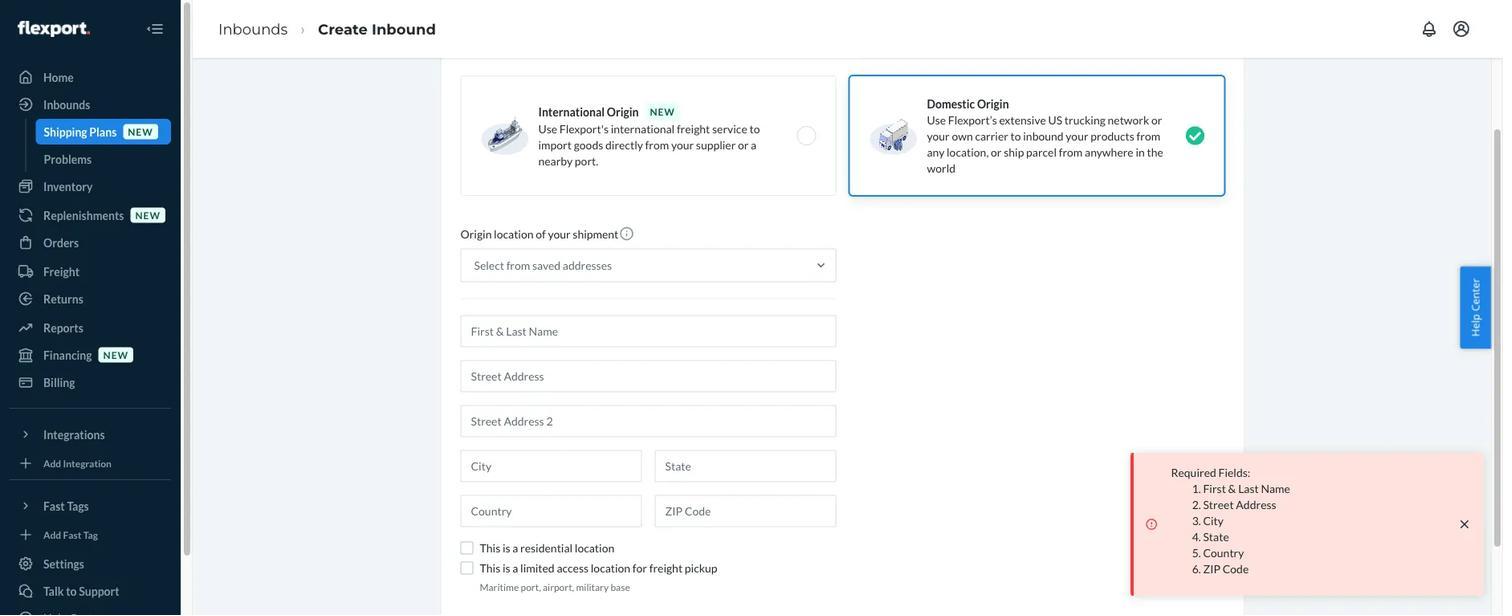 Task type: vqa. For each thing, say whether or not it's contained in the screenshot.
VIDEO "element"
no



Task type: locate. For each thing, give the bounding box(es) containing it.
inbound
[[1024, 129, 1064, 143]]

0 vertical spatial freight
[[677, 122, 710, 136]]

reports
[[43, 321, 83, 335]]

2 add from the top
[[43, 529, 61, 541]]

maritime
[[480, 582, 519, 593]]

0 vertical spatial fast
[[43, 499, 65, 513]]

new down reports link
[[103, 349, 129, 361]]

0 vertical spatial this
[[480, 542, 501, 556]]

a
[[751, 138, 757, 152], [513, 542, 518, 556], [513, 562, 518, 576]]

to inside the use flexport's international freight service to import goods directly from your supplier or a nearby port.
[[750, 122, 760, 136]]

origin inside domestic origin use flexport's extensive us trucking network or your own carrier to inbound your products from any location, or ship parcel from anywhere in the world
[[978, 97, 1009, 111]]

0 vertical spatial inbounds link
[[219, 20, 288, 38]]

new for international origin
[[650, 106, 676, 118]]

your
[[927, 129, 950, 143], [1066, 129, 1089, 143], [672, 138, 694, 152], [548, 228, 571, 241]]

1 vertical spatial this
[[480, 562, 501, 576]]

new
[[650, 106, 676, 118], [128, 126, 153, 137], [135, 209, 161, 221], [103, 349, 129, 361]]

add left integration
[[43, 457, 61, 469]]

1 vertical spatial is
[[503, 562, 511, 576]]

2 vertical spatial location
[[591, 562, 631, 576]]

to inside domestic origin use flexport's extensive us trucking network or your own carrier to inbound your products from any location, or ship parcel from anywhere in the world
[[1011, 129, 1022, 143]]

location left "of"
[[494, 228, 534, 241]]

1 vertical spatial inbounds link
[[10, 92, 171, 117]]

2 vertical spatial a
[[513, 562, 518, 576]]

returns
[[43, 292, 83, 306]]

fast left tag
[[63, 529, 81, 541]]

inbounds inside breadcrumbs navigation
[[219, 20, 288, 38]]

fast left tags
[[43, 499, 65, 513]]

1 this from the top
[[480, 542, 501, 556]]

new up international
[[650, 106, 676, 118]]

help center
[[1469, 278, 1483, 337]]

1 vertical spatial fast
[[63, 529, 81, 541]]

Street Address 2 text field
[[461, 406, 837, 438]]

1 horizontal spatial inbounds
[[219, 20, 288, 38]]

0 horizontal spatial inbounds
[[43, 98, 90, 111]]

0 horizontal spatial to
[[66, 584, 77, 598]]

use down domestic
[[927, 113, 946, 127]]

open notifications image
[[1420, 19, 1440, 39]]

access
[[557, 562, 589, 576]]

1 vertical spatial inbounds
[[43, 98, 90, 111]]

use flexport's international freight service to import goods directly from your supplier or a nearby port.
[[539, 122, 760, 168]]

talk to support
[[43, 584, 119, 598]]

parcel
[[1027, 145, 1057, 159]]

origin up select
[[461, 228, 492, 241]]

required
[[1172, 466, 1217, 479]]

this
[[480, 542, 501, 556], [480, 562, 501, 576]]

or down carrier
[[991, 145, 1002, 159]]

add inside 'link'
[[43, 457, 61, 469]]

add fast tag
[[43, 529, 98, 541]]

to
[[750, 122, 760, 136], [1011, 129, 1022, 143], [66, 584, 77, 598]]

or right network
[[1152, 113, 1163, 127]]

ZIP Code text field
[[655, 496, 837, 528]]

location
[[494, 228, 534, 241], [575, 542, 615, 556], [591, 562, 631, 576]]

reports link
[[10, 315, 171, 341]]

is
[[503, 542, 511, 556], [503, 562, 511, 576]]

0 horizontal spatial use
[[539, 122, 558, 136]]

freight up supplier
[[677, 122, 710, 136]]

0 vertical spatial add
[[43, 457, 61, 469]]

to up the ship
[[1011, 129, 1022, 143]]

close navigation image
[[145, 19, 165, 39]]

use
[[927, 113, 946, 127], [539, 122, 558, 136]]

2 horizontal spatial origin
[[978, 97, 1009, 111]]

tags
[[67, 499, 89, 513]]

fast tags button
[[10, 493, 171, 519]]

your left supplier
[[672, 138, 694, 152]]

state
[[1204, 530, 1230, 543]]

0 horizontal spatial origin
[[461, 228, 492, 241]]

origin
[[978, 97, 1009, 111], [607, 105, 639, 119], [461, 228, 492, 241]]

add up settings
[[43, 529, 61, 541]]

add fast tag link
[[10, 525, 171, 545]]

a left residential
[[513, 542, 518, 556]]

ship
[[1004, 145, 1025, 159]]

0 vertical spatial inbounds
[[219, 20, 288, 38]]

1 is from the top
[[503, 542, 511, 556]]

this for this is a residential location
[[480, 542, 501, 556]]

create
[[318, 20, 368, 38]]

freight
[[43, 265, 80, 278]]

world
[[927, 161, 956, 175]]

code
[[1223, 562, 1249, 576]]

freight
[[677, 122, 710, 136], [650, 562, 683, 576]]

from inside the use flexport's international freight service to import goods directly from your supplier or a nearby port.
[[646, 138, 669, 152]]

origin for international
[[607, 105, 639, 119]]

1 horizontal spatial origin
[[607, 105, 639, 119]]

new right plans
[[128, 126, 153, 137]]

a inside the use flexport's international freight service to import goods directly from your supplier or a nearby port.
[[751, 138, 757, 152]]

2 this from the top
[[480, 562, 501, 576]]

freight right the for
[[650, 562, 683, 576]]

origin up flexport's
[[978, 97, 1009, 111]]

own
[[952, 129, 973, 143]]

service
[[713, 122, 748, 136]]

help
[[1469, 314, 1483, 337]]

from down international
[[646, 138, 669, 152]]

a left limited
[[513, 562, 518, 576]]

0 vertical spatial is
[[503, 542, 511, 556]]

help center button
[[1461, 266, 1492, 349]]

a right supplier
[[751, 138, 757, 152]]

us
[[1049, 113, 1063, 127]]

location up base
[[591, 562, 631, 576]]

add
[[43, 457, 61, 469], [43, 529, 61, 541]]

to right talk
[[66, 584, 77, 598]]

1 vertical spatial a
[[513, 542, 518, 556]]

1 horizontal spatial inbounds link
[[219, 20, 288, 38]]

1 vertical spatial add
[[43, 529, 61, 541]]

a for this is a limited access location for freight pickup
[[513, 562, 518, 576]]

settings
[[43, 557, 84, 571]]

None checkbox
[[461, 542, 474, 555], [461, 562, 474, 575], [461, 542, 474, 555], [461, 562, 474, 575]]

inbound
[[372, 20, 436, 38]]

use up import
[[539, 122, 558, 136]]

City text field
[[461, 451, 642, 483]]

2 is from the top
[[503, 562, 511, 576]]

a for this is a residential location
[[513, 542, 518, 556]]

origin up international
[[607, 105, 639, 119]]

2 horizontal spatial to
[[1011, 129, 1022, 143]]

or down service
[[738, 138, 749, 152]]

international
[[611, 122, 675, 136]]

maritime port, airport, military base
[[480, 582, 630, 593]]

0 vertical spatial a
[[751, 138, 757, 152]]

problems
[[44, 152, 92, 166]]

0 horizontal spatial or
[[738, 138, 749, 152]]

close toast image
[[1457, 517, 1473, 533]]

1 add from the top
[[43, 457, 61, 469]]

integrations
[[43, 428, 105, 441]]

port,
[[521, 582, 541, 593]]

network
[[1108, 113, 1150, 127]]

fast inside add fast tag link
[[63, 529, 81, 541]]

your down the trucking at the top right of page
[[1066, 129, 1089, 143]]

1 horizontal spatial to
[[750, 122, 760, 136]]

base
[[611, 582, 630, 593]]

anywhere
[[1085, 145, 1134, 159]]

from right parcel
[[1059, 145, 1083, 159]]

origin location of your shipment
[[461, 228, 619, 241]]

from up the
[[1137, 129, 1161, 143]]

open account menu image
[[1452, 19, 1472, 39]]

new up orders link
[[135, 209, 161, 221]]

1 horizontal spatial use
[[927, 113, 946, 127]]

last
[[1239, 482, 1259, 495]]

city
[[1204, 514, 1224, 527]]

location up this is a limited access location for freight pickup
[[575, 542, 615, 556]]

inbounds
[[219, 20, 288, 38], [43, 98, 90, 111]]

carrier
[[976, 129, 1009, 143]]

to inside button
[[66, 584, 77, 598]]

settings link
[[10, 551, 171, 577]]

fast
[[43, 499, 65, 513], [63, 529, 81, 541]]

port.
[[575, 154, 599, 168]]

to right service
[[750, 122, 760, 136]]

from
[[1137, 129, 1161, 143], [646, 138, 669, 152], [1059, 145, 1083, 159], [507, 259, 530, 273]]

add for add fast tag
[[43, 529, 61, 541]]

products
[[1091, 129, 1135, 143]]



Task type: describe. For each thing, give the bounding box(es) containing it.
origin for domestic
[[978, 97, 1009, 111]]

talk
[[43, 584, 64, 598]]

inventory
[[43, 180, 93, 193]]

airport,
[[543, 582, 574, 593]]

limited
[[521, 562, 555, 576]]

check circle image
[[1186, 127, 1205, 146]]

1 horizontal spatial or
[[991, 145, 1002, 159]]

use inside the use flexport's international freight service to import goods directly from your supplier or a nearby port.
[[539, 122, 558, 136]]

:
[[1248, 466, 1251, 479]]

is for residential
[[503, 542, 511, 556]]

returns link
[[10, 286, 171, 312]]

this for this is a limited access location for freight pickup
[[480, 562, 501, 576]]

home
[[43, 70, 74, 84]]

directly
[[606, 138, 643, 152]]

shipping
[[44, 125, 87, 139]]

location,
[[947, 145, 989, 159]]

is for limited
[[503, 562, 511, 576]]

for
[[633, 562, 647, 576]]

Street Address text field
[[461, 361, 837, 393]]

this is a residential location
[[480, 542, 615, 556]]

add integration link
[[10, 454, 171, 473]]

shipping plans
[[44, 125, 117, 139]]

State text field
[[655, 451, 837, 483]]

supplier
[[696, 138, 736, 152]]

or inside the use flexport's international freight service to import goods directly from your supplier or a nearby port.
[[738, 138, 749, 152]]

pickup
[[685, 562, 718, 576]]

flexport logo image
[[18, 21, 90, 37]]

talk to support button
[[10, 578, 171, 604]]

add integration
[[43, 457, 112, 469]]

new for shipping plans
[[128, 126, 153, 137]]

international
[[539, 105, 605, 119]]

create inbound
[[318, 20, 436, 38]]

inbounds link inside breadcrumbs navigation
[[219, 20, 288, 38]]

integrations button
[[10, 422, 171, 447]]

address
[[1237, 498, 1277, 511]]

goods
[[574, 138, 604, 152]]

billing link
[[10, 370, 171, 395]]

support
[[79, 584, 119, 598]]

orders
[[43, 236, 79, 249]]

0 horizontal spatial inbounds link
[[10, 92, 171, 117]]

create inbound link
[[318, 20, 436, 38]]

use inside domestic origin use flexport's extensive us trucking network or your own carrier to inbound your products from any location, or ship parcel from anywhere in the world
[[927, 113, 946, 127]]

problems link
[[36, 146, 171, 172]]

select from saved addresses
[[474, 259, 612, 273]]

your inside the use flexport's international freight service to import goods directly from your supplier or a nearby port.
[[672, 138, 694, 152]]

this is a limited access location for freight pickup
[[480, 562, 718, 576]]

country
[[1204, 546, 1245, 560]]

trucking
[[1065, 113, 1106, 127]]

nearby
[[539, 154, 573, 168]]

first
[[1204, 482, 1227, 495]]

new for replenishments
[[135, 209, 161, 221]]

First & Last Name text field
[[461, 316, 837, 348]]

breadcrumbs navigation
[[206, 6, 449, 52]]

residential
[[521, 542, 573, 556]]

1 vertical spatial location
[[575, 542, 615, 556]]

flexport's
[[560, 122, 609, 136]]

Country text field
[[461, 496, 642, 528]]

military
[[576, 582, 609, 593]]

domestic origin use flexport's extensive us trucking network or your own carrier to inbound your products from any location, or ship parcel from anywhere in the world
[[927, 97, 1164, 175]]

fields
[[1219, 466, 1248, 479]]

from left saved
[[507, 259, 530, 273]]

the
[[1148, 145, 1164, 159]]

financing
[[43, 348, 92, 362]]

extensive
[[1000, 113, 1047, 127]]

any
[[927, 145, 945, 159]]

fast tags
[[43, 499, 89, 513]]

of
[[536, 228, 546, 241]]

freight link
[[10, 259, 171, 284]]

street
[[1204, 498, 1234, 511]]

add for add integration
[[43, 457, 61, 469]]

tag
[[83, 529, 98, 541]]

required fields : first & last name street address city state country zip code
[[1172, 466, 1291, 576]]

&
[[1229, 482, 1237, 495]]

your right "of"
[[548, 228, 571, 241]]

home link
[[10, 64, 171, 90]]

name
[[1262, 482, 1291, 495]]

plans
[[89, 125, 117, 139]]

orders link
[[10, 230, 171, 255]]

0 vertical spatial location
[[494, 228, 534, 241]]

fast inside fast tags dropdown button
[[43, 499, 65, 513]]

flexport's
[[949, 113, 998, 127]]

inventory link
[[10, 174, 171, 199]]

center
[[1469, 278, 1483, 311]]

new for financing
[[103, 349, 129, 361]]

integration
[[63, 457, 112, 469]]

addresses
[[563, 259, 612, 273]]

select
[[474, 259, 504, 273]]

1 vertical spatial freight
[[650, 562, 683, 576]]

in
[[1136, 145, 1145, 159]]

international origin
[[539, 105, 639, 119]]

freight inside the use flexport's international freight service to import goods directly from your supplier or a nearby port.
[[677, 122, 710, 136]]

replenishments
[[43, 208, 124, 222]]

your up any
[[927, 129, 950, 143]]

shipment
[[573, 228, 619, 241]]

2 horizontal spatial or
[[1152, 113, 1163, 127]]

saved
[[533, 259, 561, 273]]



